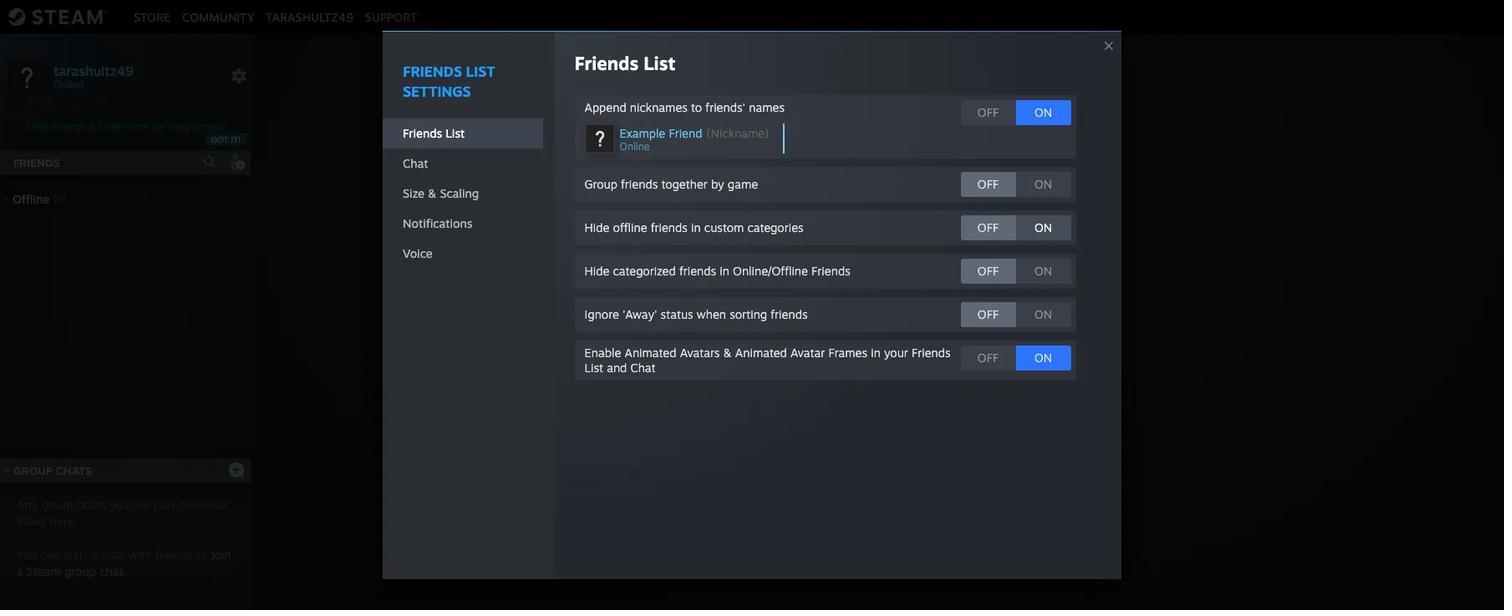 Task type: locate. For each thing, give the bounding box(es) containing it.
are
[[133, 498, 150, 512]]

friends
[[575, 51, 639, 74], [403, 62, 462, 80], [52, 120, 86, 133], [403, 126, 442, 140], [13, 156, 60, 170], [812, 264, 851, 278], [912, 346, 951, 360]]

in inside enable animated avatars & animated avatar frames in your friends list and chat
[[871, 346, 881, 360]]

0 horizontal spatial friend
[[669, 126, 702, 140]]

1 horizontal spatial friend
[[811, 331, 849, 348]]

offline
[[13, 192, 49, 206]]

& inside enable animated avatars & animated avatar frames in your friends list and chat
[[723, 346, 732, 360]]

off
[[978, 105, 999, 119], [978, 177, 999, 191], [978, 220, 999, 234], [978, 264, 999, 278], [978, 307, 999, 321], [978, 351, 999, 365]]

start
[[63, 548, 88, 562]]

collapse chats list image
[[0, 468, 19, 475]]

create a group chat image
[[228, 462, 245, 478]]

)
[[765, 126, 769, 140]]

1 horizontal spatial group
[[585, 177, 618, 191]]

6 off from the top
[[978, 351, 999, 365]]

2 hide from the top
[[585, 264, 610, 278]]

friends list down settings
[[403, 126, 465, 140]]

0 horizontal spatial or
[[196, 548, 208, 562]]

friends up settings
[[403, 62, 462, 80]]

categorized
[[613, 264, 676, 278]]

start!
[[961, 331, 994, 348]]

easy
[[168, 120, 190, 133]]

1 vertical spatial a
[[92, 548, 98, 562]]

friends up "append"
[[575, 51, 639, 74]]

chats left here
[[99, 120, 126, 133]]

in
[[691, 220, 701, 234], [720, 264, 730, 278], [871, 346, 881, 360]]

1 vertical spatial friend
[[811, 331, 849, 348]]

on for friends
[[1035, 307, 1052, 321]]

2 horizontal spatial &
[[723, 346, 732, 360]]

0 vertical spatial &
[[89, 120, 96, 133]]

tarashultz49 left support link
[[266, 10, 353, 24]]

to left friends'
[[691, 100, 702, 114]]

chat up size
[[403, 156, 428, 170]]

friends right offline
[[651, 220, 688, 234]]

1 vertical spatial group
[[64, 565, 96, 579]]

drag
[[27, 120, 49, 133]]

2 on from the top
[[1035, 177, 1052, 191]]

frames
[[829, 346, 868, 360]]

4 on from the top
[[1035, 264, 1052, 278]]

ignore 'away' status when sorting friends
[[585, 307, 808, 321]]

1 hide from the top
[[585, 220, 610, 234]]

chat inside enable animated avatars & animated avatar frames in your friends list and chat
[[631, 361, 656, 375]]

friends right drag at the left top
[[52, 120, 86, 133]]

1 horizontal spatial tarashultz49
[[266, 10, 353, 24]]

group up "here."
[[41, 498, 73, 512]]

2 vertical spatial group
[[14, 465, 53, 478]]

0 vertical spatial in
[[691, 220, 701, 234]]

off for categories
[[978, 220, 999, 234]]

1 vertical spatial &
[[428, 186, 437, 200]]

group
[[41, 498, 73, 512], [64, 565, 96, 579]]

a for friend
[[799, 331, 807, 348]]

you
[[109, 498, 130, 512]]

group up offline
[[585, 177, 618, 191]]

3 on from the top
[[1035, 220, 1052, 234]]

6 on from the top
[[1035, 351, 1052, 365]]

1 horizontal spatial to
[[945, 331, 958, 348]]

tarashultz49 up drag friends & chats here for easy access
[[53, 62, 134, 79]]

5 on from the top
[[1035, 307, 1052, 321]]

2 vertical spatial chat
[[631, 361, 656, 375]]

when
[[697, 307, 726, 321]]

manage friends list settings image
[[231, 68, 247, 84]]

friends down settings
[[403, 126, 442, 140]]

chat.
[[100, 565, 127, 579]]

2 horizontal spatial group
[[870, 331, 908, 348]]

chat right and
[[631, 361, 656, 375]]

sorting
[[730, 307, 767, 321]]

1 horizontal spatial chats
[[99, 120, 126, 133]]

1 horizontal spatial or
[[853, 331, 866, 348]]

0 horizontal spatial &
[[89, 120, 96, 133]]

you can start a chat with friends or
[[17, 548, 211, 562]]

friends up ignore 'away' status when sorting friends in the bottom of the page
[[679, 264, 716, 278]]

1 on from the top
[[1035, 105, 1052, 119]]

'away'
[[623, 307, 657, 321]]

a inside join a steam group chat.
[[17, 565, 23, 579]]

& right 'avatars' in the bottom left of the page
[[723, 346, 732, 360]]

join a steam group chat. link
[[17, 548, 231, 579]]

tarashultz49 link
[[260, 10, 359, 24]]

2 vertical spatial &
[[723, 346, 732, 360]]

0 vertical spatial chat
[[403, 156, 428, 170]]

online
[[620, 140, 650, 153]]

with
[[129, 548, 152, 562]]

hide for hide categorized friends in online/offline friends
[[585, 264, 610, 278]]

nickname
[[711, 126, 765, 140]]

a for steam
[[17, 565, 23, 579]]

enable
[[585, 346, 621, 360]]

0 horizontal spatial chats
[[56, 465, 92, 478]]

0 vertical spatial group
[[41, 498, 73, 512]]

0 vertical spatial or
[[853, 331, 866, 348]]

group down start
[[64, 565, 96, 579]]

group friends together by game
[[585, 177, 758, 191]]

0 horizontal spatial in
[[691, 220, 701, 234]]

0 vertical spatial group
[[585, 177, 618, 191]]

0 vertical spatial a
[[799, 331, 807, 348]]

1 vertical spatial in
[[720, 264, 730, 278]]

custom
[[704, 220, 744, 234]]

friends right with
[[156, 548, 193, 562]]

0 vertical spatial to
[[691, 100, 702, 114]]

2 vertical spatial a
[[17, 565, 23, 579]]

chat
[[403, 156, 428, 170], [912, 331, 941, 348], [631, 361, 656, 375]]

chats up chats
[[56, 465, 92, 478]]

2 vertical spatial in
[[871, 346, 881, 360]]

& left here
[[89, 120, 96, 133]]

group for group chats
[[14, 465, 53, 478]]

chats
[[99, 120, 126, 133], [56, 465, 92, 478]]

&
[[89, 120, 96, 133], [428, 186, 437, 200], [723, 346, 732, 360]]

support link
[[359, 10, 423, 24]]

support
[[365, 10, 417, 24]]

join
[[211, 548, 231, 562]]

0 vertical spatial friend
[[669, 126, 702, 140]]

friends down drag at the left top
[[13, 156, 60, 170]]

animated
[[625, 346, 677, 360], [735, 346, 787, 360]]

names
[[749, 100, 785, 114]]

community
[[182, 10, 254, 24]]

0 vertical spatial tarashultz49
[[266, 10, 353, 24]]

0 horizontal spatial chat
[[403, 156, 428, 170]]

a left the chat
[[92, 548, 98, 562]]

group
[[585, 177, 618, 191], [870, 331, 908, 348], [14, 465, 53, 478]]

hide left offline
[[585, 220, 610, 234]]

avatars
[[680, 346, 720, 360]]

part
[[153, 498, 176, 512]]

1 vertical spatial tarashultz49
[[53, 62, 134, 79]]

animated down sorting
[[735, 346, 787, 360]]

0 vertical spatial hide
[[585, 220, 610, 234]]

nicknames
[[630, 100, 688, 114]]

friends
[[621, 177, 658, 191], [651, 220, 688, 234], [679, 264, 716, 278], [771, 307, 808, 321], [156, 548, 193, 562]]

friend left (
[[669, 126, 702, 140]]

and
[[607, 361, 627, 375]]

1 horizontal spatial animated
[[735, 346, 787, 360]]

to left start!
[[945, 331, 958, 348]]

(
[[707, 126, 711, 140]]

can
[[40, 548, 60, 562]]

or left your
[[853, 331, 866, 348]]

friends inside friends list settings
[[403, 62, 462, 80]]

list up settings
[[466, 62, 495, 80]]

1 vertical spatial chat
[[912, 331, 941, 348]]

or
[[853, 331, 866, 348], [196, 548, 208, 562]]

friends list
[[575, 51, 676, 74], [403, 126, 465, 140]]

& right size
[[428, 186, 437, 200]]

or left 'join' in the bottom left of the page
[[196, 548, 208, 562]]

1 horizontal spatial a
[[92, 548, 98, 562]]

0 horizontal spatial group
[[14, 465, 53, 478]]

tarashultz49
[[266, 10, 353, 24], [53, 62, 134, 79]]

a right click
[[799, 331, 807, 348]]

friend
[[669, 126, 702, 140], [811, 331, 849, 348]]

chat right your
[[912, 331, 941, 348]]

ignore
[[585, 307, 619, 321]]

1 horizontal spatial friends list
[[575, 51, 676, 74]]

a
[[799, 331, 807, 348], [92, 548, 98, 562], [17, 565, 23, 579]]

in left 'custom'
[[691, 220, 701, 234]]

friends'
[[706, 100, 746, 114]]

2 horizontal spatial a
[[799, 331, 807, 348]]

list down enable
[[585, 361, 603, 375]]

1 horizontal spatial chat
[[631, 361, 656, 375]]

listed
[[17, 515, 46, 529]]

3 off from the top
[[978, 220, 999, 234]]

2 horizontal spatial in
[[871, 346, 881, 360]]

on
[[1035, 105, 1052, 119], [1035, 177, 1052, 191], [1035, 220, 1052, 234], [1035, 264, 1052, 278], [1035, 307, 1052, 321], [1035, 351, 1052, 365]]

0 horizontal spatial animated
[[625, 346, 677, 360]]

0 horizontal spatial a
[[17, 565, 23, 579]]

add a friend image
[[227, 153, 246, 171]]

list
[[644, 51, 676, 74], [466, 62, 495, 80], [446, 126, 465, 140], [585, 361, 603, 375]]

5 off from the top
[[978, 307, 999, 321]]

hide
[[585, 220, 610, 234], [585, 264, 610, 278]]

in left your
[[871, 346, 881, 360]]

1 vertical spatial hide
[[585, 264, 610, 278]]

group up any
[[14, 465, 53, 478]]

here
[[128, 120, 149, 133]]

0 horizontal spatial friends list
[[403, 126, 465, 140]]

friends right your
[[912, 346, 951, 360]]

in down 'custom'
[[720, 264, 730, 278]]

group right frames
[[870, 331, 908, 348]]

friend right click
[[811, 331, 849, 348]]

hide up ignore
[[585, 264, 610, 278]]

enable animated avatars & animated avatar frames in your friends list and chat
[[585, 346, 951, 375]]

4 off from the top
[[978, 264, 999, 278]]

0 vertical spatial friends list
[[575, 51, 676, 74]]

will
[[193, 498, 211, 512]]

0 horizontal spatial to
[[691, 100, 702, 114]]

to
[[691, 100, 702, 114], [945, 331, 958, 348]]

group inside join a steam group chat.
[[64, 565, 96, 579]]

animated up and
[[625, 346, 677, 360]]

join a steam group chat.
[[17, 548, 231, 579]]

a down you
[[17, 565, 23, 579]]

hide offline friends in custom categories
[[585, 220, 804, 234]]

1 horizontal spatial in
[[720, 264, 730, 278]]

friends list up "append"
[[575, 51, 676, 74]]



Task type: vqa. For each thing, say whether or not it's contained in the screenshot.
"With"
yes



Task type: describe. For each thing, give the bounding box(es) containing it.
community link
[[176, 10, 260, 24]]

online/offline
[[733, 264, 808, 278]]

list down settings
[[446, 126, 465, 140]]

friend inside example friend ( nickname ) online
[[669, 126, 702, 140]]

append
[[585, 100, 627, 114]]

settings
[[403, 82, 471, 100]]

be
[[215, 498, 228, 512]]

off for friends
[[978, 307, 999, 321]]

friends up click
[[771, 307, 808, 321]]

example
[[620, 126, 665, 140]]

avatar
[[791, 346, 825, 360]]

in for online/offline
[[720, 264, 730, 278]]

on for friends
[[1035, 264, 1052, 278]]

for
[[152, 120, 165, 133]]

friends inside enable animated avatars & animated avatar frames in your friends list and chat
[[912, 346, 951, 360]]

1 horizontal spatial &
[[428, 186, 437, 200]]

group inside any group chats you are part of will be listed here.
[[41, 498, 73, 512]]

off for avatar
[[978, 351, 999, 365]]

categories
[[748, 220, 804, 234]]

friends list settings
[[403, 62, 495, 100]]

voice
[[403, 246, 433, 260]]

any group chats you are part of will be listed here.
[[17, 498, 228, 529]]

hide for hide offline friends in custom categories
[[585, 220, 610, 234]]

2 off from the top
[[978, 177, 999, 191]]

your
[[884, 346, 908, 360]]

store link
[[128, 10, 176, 24]]

1 vertical spatial chats
[[56, 465, 92, 478]]

append nicknames to friends' names
[[585, 100, 785, 114]]

2 animated from the left
[[735, 346, 787, 360]]

of
[[179, 498, 190, 512]]

size & scaling
[[403, 186, 479, 200]]

on for categories
[[1035, 220, 1052, 234]]

1 off from the top
[[978, 105, 999, 119]]

list inside enable animated avatars & animated avatar frames in your friends list and chat
[[585, 361, 603, 375]]

chats
[[77, 498, 106, 512]]

1 vertical spatial friends list
[[403, 126, 465, 140]]

status
[[661, 307, 693, 321]]

scaling
[[440, 186, 479, 200]]

friends right online/offline
[[812, 264, 851, 278]]

by
[[711, 177, 724, 191]]

1 animated from the left
[[625, 346, 677, 360]]

steam
[[27, 565, 61, 579]]

drag friends & chats here for easy access
[[27, 120, 224, 133]]

on for avatar
[[1035, 351, 1052, 365]]

hide categorized friends in online/offline friends
[[585, 264, 851, 278]]

example friend ( nickname ) online
[[620, 126, 769, 153]]

search my friends list image
[[202, 155, 217, 170]]

friends down online at the left
[[621, 177, 658, 191]]

0 vertical spatial chats
[[99, 120, 126, 133]]

list inside friends list settings
[[466, 62, 495, 80]]

1 vertical spatial group
[[870, 331, 908, 348]]

click
[[766, 331, 795, 348]]

in for custom
[[691, 220, 701, 234]]

group chats
[[14, 465, 92, 478]]

0 horizontal spatial tarashultz49
[[53, 62, 134, 79]]

any
[[17, 498, 38, 512]]

game
[[728, 177, 758, 191]]

2 horizontal spatial chat
[[912, 331, 941, 348]]

list up nicknames
[[644, 51, 676, 74]]

together
[[661, 177, 708, 191]]

here.
[[49, 515, 77, 529]]

click a friend or group chat to start!
[[766, 331, 994, 348]]

you
[[17, 548, 37, 562]]

off for friends
[[978, 264, 999, 278]]

access
[[193, 120, 224, 133]]

offline
[[613, 220, 647, 234]]

1 vertical spatial or
[[196, 548, 208, 562]]

store
[[134, 10, 170, 24]]

chat
[[102, 548, 125, 562]]

1 vertical spatial to
[[945, 331, 958, 348]]

group for group friends together by game
[[585, 177, 618, 191]]

notifications
[[403, 216, 472, 230]]

size
[[403, 186, 425, 200]]



